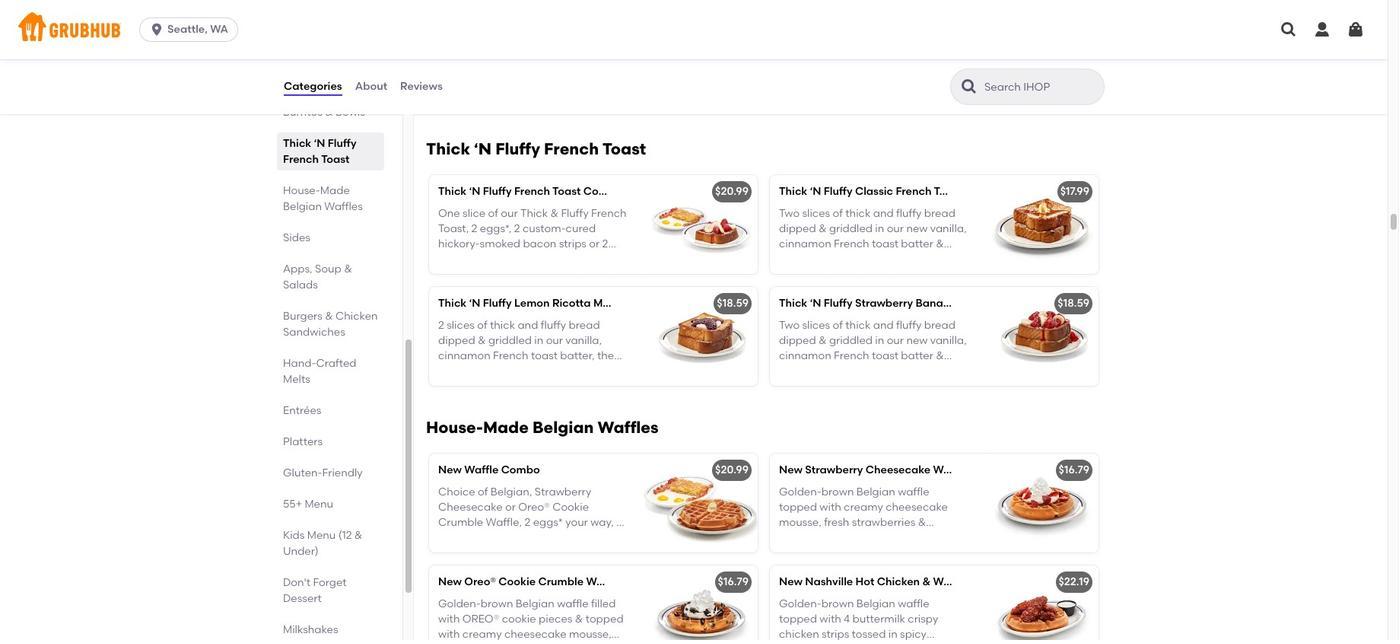 Task type: describe. For each thing, give the bounding box(es) containing it.
mixed
[[594, 297, 625, 310]]

& inside golden-brown belgian waffle filled with oreo® cookie pieces & topped with creamy cheesecake mouss
[[575, 613, 583, 626]]

dipped for two slices of thick and fluffy bread dipped & griddled in our new vanilla, cinnamon french toast batter & topped with butter & powdered sugar.
[[780, 222, 817, 235]]

about button
[[355, 59, 388, 114]]

slices for two slices of thick and fluffy bread dipped & griddled in our new vanilla, cinnamon french toast batter & topped with strawberries & bananas.
[[803, 319, 831, 332]]

search icon image
[[961, 78, 979, 96]]

french up thick 'n fluffy french toast combo
[[544, 140, 599, 159]]

one
[[438, 207, 460, 220]]

seattle,
[[168, 23, 208, 36]]

thick 'n fluffy french toast combo image
[[644, 175, 758, 274]]

of for strawberry
[[833, 319, 843, 332]]

reviews
[[400, 80, 443, 93]]

menu for 55+
[[305, 498, 333, 511]]

eggs*
[[533, 516, 563, 529]]

classic
[[856, 185, 894, 198]]

french up custom-
[[515, 185, 550, 198]]

$16.79 for new strawberry cheesecake waffle
[[1059, 464, 1090, 477]]

two slices of thick and fluffy bread dipped & griddled in our new vanilla, cinnamon french toast batter & topped with butter & powdered sugar.
[[780, 207, 967, 282]]

with inside golden-brown belgian waffle topped with creamy cheesecake mousse, fresh strawberries & whipped topping.
[[820, 501, 842, 514]]

new nashville hot chicken & waffles image
[[985, 566, 1099, 640]]

two for two slices of thick and fluffy bread dipped & griddled in our new vanilla, cinnamon french toast batter & topped with strawberries & bananas.
[[780, 319, 800, 332]]

gluten-friendly
[[283, 467, 363, 480]]

french inside two slices of thick and fluffy bread dipped & griddled in our new vanilla, cinnamon french toast batter & topped with butter & powdered sugar.
[[834, 238, 870, 251]]

new for new strawberry cheesecake waffle
[[780, 464, 803, 477]]

reviews button
[[400, 59, 444, 114]]

0 horizontal spatial cookie
[[499, 576, 536, 589]]

griddled for strawberries
[[830, 334, 873, 347]]

kids
[[283, 529, 305, 542]]

cured
[[566, 222, 596, 235]]

browns. inside choice of belgian, strawberry cheesecake or oreo® cookie crumble waffle, 2 eggs* your way, 2 bacon strips or pork sausage links & hash browns.
[[466, 547, 506, 560]]

lemon
[[515, 297, 550, 310]]

our inside one slice of our thick & fluffy french toast, 2 eggs*, 2 custom-cured hickory-smoked bacon strips or 2 pork sausage links & golden hash browns.
[[501, 207, 518, 220]]

in for butter
[[876, 222, 885, 235]]

topped inside two slices of thick and fluffy bread dipped & griddled in our new vanilla, cinnamon french toast batter & topped with butter & powdered sugar.
[[780, 253, 818, 266]]

& inside choice of belgian, strawberry cheesecake or oreo® cookie crumble waffle, 2 eggs* your way, 2 bacon strips or pork sausage links & hash browns.
[[615, 532, 623, 545]]

and for classic
[[874, 207, 894, 220]]

55+ menu
[[283, 498, 333, 511]]

friendly
[[322, 467, 363, 480]]

thick 'n fluffy classic french toast image
[[985, 175, 1099, 274]]

fluffy down bowls
[[328, 137, 357, 150]]

tossed
[[852, 628, 886, 640]]

topped inside two slices of thick and fluffy bread dipped & griddled in our new vanilla, cinnamon french toast batter & topped with strawberries & bananas.
[[780, 365, 818, 378]]

1 vertical spatial house-made belgian waffles
[[426, 418, 659, 437]]

vanilla, for bananas.
[[931, 334, 967, 347]]

$16.79 for new oreo® cookie crumble waffle
[[718, 576, 749, 589]]

strawberry for choice of belgian, strawberry cheesecake or oreo® cookie crumble waffle, 2 eggs* your way, 2 bacon strips or pork sausage links & hash browns.
[[535, 485, 592, 498]]

2 left eggs*
[[525, 516, 531, 529]]

new oreo® cookie crumble waffle image
[[644, 566, 758, 640]]

2 horizontal spatial waffle
[[934, 464, 968, 477]]

entrées
[[283, 404, 322, 417]]

french inside one slice of our thick & fluffy french toast, 2 eggs*, 2 custom-cured hickory-smoked bacon strips or 2 pork sausage links & golden hash browns.
[[592, 207, 627, 220]]

& inside golden-brown belgian waffle topped with creamy cheesecake mousse, fresh strawberries & whipped topping.
[[919, 516, 927, 529]]

french right banana at the top right of the page
[[960, 297, 996, 310]]

custom-
[[523, 222, 566, 235]]

melts
[[283, 373, 310, 386]]

new strawberry cheesecake waffle
[[780, 464, 968, 477]]

seattle, wa
[[168, 23, 228, 36]]

oreo® inside choice of belgian, strawberry cheesecake or oreo® cookie crumble waffle, 2 eggs* your way, 2 bacon strips or pork sausage links & hash browns.
[[519, 501, 550, 514]]

categories
[[284, 80, 342, 93]]

about
[[355, 80, 388, 93]]

strips inside golden-brown belgian waffle topped with 4 buttermilk crispy chicken strips tossed in spi
[[822, 628, 850, 640]]

new for bananas.
[[907, 334, 928, 347]]

$17.99
[[1061, 185, 1090, 198]]

$22.19
[[1059, 576, 1090, 589]]

2 vertical spatial or
[[505, 532, 515, 545]]

apps, soup & salads
[[283, 263, 352, 292]]

cheesecake inside choice of belgian, strawberry cheesecake or oreo® cookie crumble waffle, 2 eggs* your way, 2 bacon strips or pork sausage links & hash browns.
[[438, 501, 503, 514]]

new oreo® cookie crumble waffle
[[438, 576, 621, 589]]

1 horizontal spatial cheesecake
[[866, 464, 931, 477]]

buttermilk
[[853, 613, 906, 626]]

bacon inside choice of belgian, strawberry cheesecake or oreo® cookie crumble waffle, 2 eggs* your way, 2 bacon strips or pork sausage links & hash browns.
[[438, 532, 472, 545]]

belgian,
[[491, 485, 532, 498]]

burgers & chicken sandwiches
[[283, 310, 378, 339]]

bananas.
[[921, 365, 970, 378]]

in inside golden-brown belgian waffle topped with 4 buttermilk crispy chicken strips tossed in spi
[[889, 628, 898, 640]]

1 horizontal spatial thick 'n fluffy french toast
[[426, 140, 646, 159]]

add extra salsa or sauce image
[[644, 9, 758, 108]]

hash inside choice of belgian, strawberry cheesecake or oreo® cookie crumble waffle, 2 eggs* your way, 2 bacon strips or pork sausage links & hash browns.
[[438, 547, 464, 560]]

brown for creamy
[[822, 485, 854, 498]]

new waffle combo image
[[644, 454, 758, 553]]

hand-crafted melts
[[283, 357, 357, 386]]

crafted
[[316, 357, 357, 370]]

0 horizontal spatial house-made belgian waffles
[[283, 184, 363, 213]]

'n for thick 'n fluffy classic french toast
[[810, 185, 822, 198]]

of for classic
[[833, 207, 843, 220]]

thick 'n fluffy lemon ricotta mixed berry french toast
[[438, 297, 724, 310]]

salads
[[283, 279, 318, 292]]

$20.99 for house-made belgian waffles
[[716, 464, 749, 477]]

our for thick 'n fluffy french toast combo
[[887, 222, 904, 235]]

bowls
[[336, 106, 365, 119]]

fluffy left classic
[[824, 185, 853, 198]]

2 down slice
[[472, 222, 478, 235]]

french right classic
[[896, 185, 932, 198]]

hand-
[[283, 357, 316, 370]]

creamy inside golden-brown belgian waffle topped with creamy cheesecake mousse, fresh strawberries & whipped topping.
[[844, 501, 884, 514]]

thick inside one slice of our thick & fluffy french toast, 2 eggs*, 2 custom-cured hickory-smoked bacon strips or 2 pork sausage links & golden hash browns.
[[521, 207, 548, 220]]

made inside the house-made belgian waffles
[[320, 184, 350, 197]]

sandwiches
[[283, 326, 345, 339]]

new strawberry cheesecake waffle image
[[985, 454, 1099, 553]]

'n for thick 'n fluffy lemon ricotta mixed berry french toast
[[469, 297, 481, 310]]

topping.
[[827, 532, 870, 545]]

brown for oreo®
[[481, 597, 513, 610]]

belgian inside the house-made belgian waffles
[[283, 200, 322, 213]]

with inside two slices of thick and fluffy bread dipped & griddled in our new vanilla, cinnamon french toast batter & topped with strawberries & bananas.
[[820, 365, 842, 378]]

2 right eggs*,
[[514, 222, 520, 235]]

nashville
[[806, 576, 854, 589]]

1 vertical spatial or
[[505, 501, 516, 514]]

oreo®
[[463, 613, 500, 626]]

topped inside golden-brown belgian waffle topped with creamy cheesecake mousse, fresh strawberries & whipped topping.
[[780, 501, 818, 514]]

golden-brown belgian waffle topped with creamy cheesecake mousse, fresh strawberries & whipped topping.
[[780, 485, 949, 545]]

sides
[[283, 231, 311, 244]]

topped inside golden-brown belgian waffle filled with oreo® cookie pieces & topped with creamy cheesecake mouss
[[586, 613, 624, 626]]

banana
[[916, 297, 957, 310]]

1 vertical spatial house-
[[426, 418, 483, 437]]

of inside choice of belgian, strawberry cheesecake or oreo® cookie crumble waffle, 2 eggs* your way, 2 bacon strips or pork sausage links & hash browns.
[[478, 485, 488, 498]]

golden- for strawberry
[[780, 485, 822, 498]]

new for powdered
[[907, 222, 928, 235]]

batter for bananas.
[[902, 350, 934, 363]]

2 horizontal spatial waffles
[[934, 576, 973, 589]]

1 vertical spatial strawberry
[[806, 464, 864, 477]]

0 horizontal spatial thick 'n fluffy french toast
[[283, 137, 357, 166]]

powdered
[[889, 253, 942, 266]]

platters
[[283, 435, 323, 448]]

burritos
[[283, 106, 323, 119]]

& inside kids menu (12 & under)
[[355, 529, 363, 542]]

burgers
[[283, 310, 323, 323]]

brown for 4
[[822, 597, 854, 610]]

golden
[[546, 253, 582, 266]]

gluten-
[[283, 467, 322, 480]]

wa
[[210, 23, 228, 36]]

don't
[[283, 576, 311, 589]]

belgian for new strawberry cheesecake waffle
[[857, 485, 896, 498]]

kids menu (12 & under)
[[283, 529, 363, 558]]

crispy
[[908, 613, 939, 626]]

eggs*,
[[480, 222, 512, 235]]

don't forget dessert
[[283, 576, 347, 605]]

mousse,
[[780, 516, 822, 529]]

fluffy down butter
[[824, 297, 853, 310]]

filled
[[591, 597, 616, 610]]

waffle,
[[486, 516, 522, 529]]

0 horizontal spatial combo
[[501, 464, 540, 477]]

4
[[844, 613, 850, 626]]

thick for classic
[[846, 207, 871, 220]]

sausage inside one slice of our thick & fluffy french toast, 2 eggs*, 2 custom-cured hickory-smoked bacon strips or 2 pork sausage links & golden hash browns.
[[464, 253, 508, 266]]

choice
[[438, 485, 476, 498]]

'n for thick 'n fluffy french toast combo
[[469, 185, 481, 198]]

1 horizontal spatial chicken
[[878, 576, 920, 589]]

apps,
[[283, 263, 313, 276]]

fluffy up thick 'n fluffy french toast combo
[[496, 140, 540, 159]]

dipped for two slices of thick and fluffy bread dipped & griddled in our new vanilla, cinnamon french toast batter & topped with strawberries & bananas.
[[780, 334, 817, 347]]

& inside 'burgers & chicken sandwiches'
[[325, 310, 333, 323]]

slice
[[463, 207, 486, 220]]

& inside apps, soup & salads
[[344, 263, 352, 276]]

new nashville hot chicken & waffles
[[780, 576, 973, 589]]

under)
[[283, 545, 319, 558]]

new for new nashville hot chicken & waffles
[[780, 576, 803, 589]]

smoked
[[480, 238, 521, 251]]

$18.59 for thick 'n fluffy strawberry banana french toast
[[1058, 297, 1090, 310]]

griddled for butter
[[830, 222, 873, 235]]

berry
[[628, 297, 655, 310]]

french inside "thick 'n fluffy french toast"
[[283, 153, 319, 166]]



Task type: vqa. For each thing, say whether or not it's contained in the screenshot.
the bottom bread
yes



Task type: locate. For each thing, give the bounding box(es) containing it.
bread
[[925, 207, 956, 220], [925, 319, 956, 332]]

vanilla, up bananas.
[[931, 334, 967, 347]]

0 horizontal spatial creamy
[[463, 628, 502, 640]]

pork inside one slice of our thick & fluffy french toast, 2 eggs*, 2 custom-cured hickory-smoked bacon strips or 2 pork sausage links & golden hash browns.
[[438, 253, 462, 266]]

in down buttermilk
[[889, 628, 898, 640]]

1 horizontal spatial $16.79
[[1059, 464, 1090, 477]]

chicken up sandwiches
[[336, 310, 378, 323]]

1 vertical spatial hash
[[438, 547, 464, 560]]

our for thick 'n fluffy lemon ricotta mixed berry french toast
[[887, 334, 904, 347]]

0 vertical spatial bread
[[925, 207, 956, 220]]

hash inside one slice of our thick & fluffy french toast, 2 eggs*, 2 custom-cured hickory-smoked bacon strips or 2 pork sausage links & golden hash browns.
[[585, 253, 610, 266]]

french
[[544, 140, 599, 159], [283, 153, 319, 166], [515, 185, 550, 198], [896, 185, 932, 198], [592, 207, 627, 220], [834, 238, 870, 251], [658, 297, 694, 310], [960, 297, 996, 310], [834, 350, 870, 363]]

whipped
[[780, 532, 825, 545]]

$18.59 for thick 'n fluffy lemon ricotta mixed berry french toast
[[717, 297, 749, 310]]

toast inside two slices of thick and fluffy bread dipped & griddled in our new vanilla, cinnamon french toast batter & topped with butter & powdered sugar.
[[872, 238, 899, 251]]

0 horizontal spatial links
[[511, 253, 533, 266]]

0 vertical spatial toast
[[872, 238, 899, 251]]

strawberry inside choice of belgian, strawberry cheesecake or oreo® cookie crumble waffle, 2 eggs* your way, 2 bacon strips or pork sausage links & hash browns.
[[535, 485, 592, 498]]

french down the thick 'n fluffy strawberry banana french toast
[[834, 350, 870, 363]]

1 vertical spatial cookie
[[499, 576, 536, 589]]

cinnamon for strawberries
[[780, 350, 832, 363]]

choice of belgian, strawberry cheesecake or oreo® cookie crumble waffle, 2 eggs* your way, 2 bacon strips or pork sausage links & hash browns.
[[438, 485, 623, 560]]

bacon down custom-
[[523, 238, 557, 251]]

1 $18.59 from the left
[[717, 297, 749, 310]]

pork
[[438, 253, 462, 266], [518, 532, 541, 545]]

0 vertical spatial oreo®
[[519, 501, 550, 514]]

griddled inside two slices of thick and fluffy bread dipped & griddled in our new vanilla, cinnamon french toast batter & topped with strawberries & bananas.
[[830, 334, 873, 347]]

waffle inside golden-brown belgian waffle topped with creamy cheesecake mousse, fresh strawberries & whipped topping.
[[898, 485, 930, 498]]

thick
[[846, 207, 871, 220], [846, 319, 871, 332]]

0 vertical spatial chicken
[[336, 310, 378, 323]]

0 vertical spatial sausage
[[464, 253, 508, 266]]

fluffy up cured
[[561, 207, 589, 220]]

Search IHOP search field
[[984, 80, 1100, 94]]

'n for thick 'n fluffy strawberry banana french toast
[[810, 297, 822, 310]]

1 vertical spatial our
[[887, 222, 904, 235]]

brown inside golden-brown belgian waffle filled with oreo® cookie pieces & topped with creamy cheesecake mouss
[[481, 597, 513, 610]]

strawberries inside golden-brown belgian waffle topped with creamy cheesecake mousse, fresh strawberries & whipped topping.
[[852, 516, 916, 529]]

'n
[[314, 137, 325, 150], [474, 140, 492, 159], [469, 185, 481, 198], [810, 185, 822, 198], [469, 297, 481, 310], [810, 297, 822, 310]]

1 vertical spatial bacon
[[438, 532, 472, 545]]

fluffy inside one slice of our thick & fluffy french toast, 2 eggs*, 2 custom-cured hickory-smoked bacon strips or 2 pork sausage links & golden hash browns.
[[561, 207, 589, 220]]

our
[[501, 207, 518, 220], [887, 222, 904, 235], [887, 334, 904, 347]]

2 $20.99 from the top
[[716, 464, 749, 477]]

crumble down "choice"
[[438, 516, 484, 529]]

sausage down smoked
[[464, 253, 508, 266]]

brown up fresh
[[822, 485, 854, 498]]

strawberries left bananas.
[[844, 365, 908, 378]]

1 vertical spatial combo
[[501, 464, 540, 477]]

brown inside golden-brown belgian waffle topped with creamy cheesecake mousse, fresh strawberries & whipped topping.
[[822, 485, 854, 498]]

1 vertical spatial browns.
[[466, 547, 506, 560]]

waffle for crumble
[[557, 597, 589, 610]]

0 vertical spatial made
[[320, 184, 350, 197]]

2 vertical spatial our
[[887, 334, 904, 347]]

house- up sides
[[283, 184, 320, 197]]

cheesecake up golden-brown belgian waffle topped with creamy cheesecake mousse, fresh strawberries & whipped topping.
[[866, 464, 931, 477]]

pork inside choice of belgian, strawberry cheesecake or oreo® cookie crumble waffle, 2 eggs* your way, 2 bacon strips or pork sausage links & hash browns.
[[518, 532, 541, 545]]

golden- for oreo®
[[438, 597, 481, 610]]

house- up new waffle combo
[[426, 418, 483, 437]]

0 vertical spatial browns.
[[438, 269, 479, 282]]

1 dipped from the top
[[780, 222, 817, 235]]

house-made belgian waffles up new waffle combo
[[426, 418, 659, 437]]

fluffy down the thick 'n fluffy strawberry banana french toast
[[897, 319, 922, 332]]

bread for banana
[[925, 319, 956, 332]]

55+
[[283, 498, 302, 511]]

strawberry up fresh
[[806, 464, 864, 477]]

griddled up butter
[[830, 222, 873, 235]]

strawberries
[[844, 365, 908, 378], [852, 516, 916, 529]]

waffle up crispy
[[898, 597, 930, 610]]

strawberry
[[856, 297, 914, 310], [806, 464, 864, 477], [535, 485, 592, 498]]

hash down "choice"
[[438, 547, 464, 560]]

belgian inside golden-brown belgian waffle filled with oreo® cookie pieces & topped with creamy cheesecake mouss
[[516, 597, 555, 610]]

'n down sugar.
[[810, 297, 822, 310]]

cookie
[[502, 613, 536, 626]]

dipped inside two slices of thick and fluffy bread dipped & griddled in our new vanilla, cinnamon french toast batter & topped with strawberries & bananas.
[[780, 334, 817, 347]]

0 horizontal spatial house-
[[283, 184, 320, 197]]

1 vanilla, from the top
[[931, 222, 967, 235]]

in inside two slices of thick and fluffy bread dipped & griddled in our new vanilla, cinnamon french toast batter & topped with butter & powdered sugar.
[[876, 222, 885, 235]]

1 slices from the top
[[803, 207, 831, 220]]

strips
[[559, 238, 587, 251], [475, 532, 502, 545], [822, 628, 850, 640]]

of inside two slices of thick and fluffy bread dipped & griddled in our new vanilla, cinnamon french toast batter & topped with butter & powdered sugar.
[[833, 207, 843, 220]]

menu right 55+
[[305, 498, 333, 511]]

in for strawberries
[[876, 334, 885, 347]]

bread inside two slices of thick and fluffy bread dipped & griddled in our new vanilla, cinnamon french toast batter & topped with strawberries & bananas.
[[925, 319, 956, 332]]

1 vertical spatial griddled
[[830, 334, 873, 347]]

brown up oreo®
[[481, 597, 513, 610]]

creamy down oreo®
[[463, 628, 502, 640]]

new
[[907, 222, 928, 235], [907, 334, 928, 347]]

batter inside two slices of thick and fluffy bread dipped & griddled in our new vanilla, cinnamon french toast batter & topped with strawberries & bananas.
[[902, 350, 934, 363]]

golden- for nashville
[[780, 597, 822, 610]]

1 horizontal spatial made
[[483, 418, 529, 437]]

of up eggs*,
[[488, 207, 499, 220]]

1 horizontal spatial house-
[[426, 418, 483, 437]]

griddled
[[830, 222, 873, 235], [830, 334, 873, 347]]

1 vertical spatial sausage
[[544, 532, 587, 545]]

vanilla, inside two slices of thick and fluffy bread dipped & griddled in our new vanilla, cinnamon french toast batter & topped with strawberries & bananas.
[[931, 334, 967, 347]]

of for french
[[488, 207, 499, 220]]

(12
[[339, 529, 352, 542]]

in
[[876, 222, 885, 235], [876, 334, 885, 347], [889, 628, 898, 640]]

1 horizontal spatial oreo®
[[519, 501, 550, 514]]

creamy up fresh
[[844, 501, 884, 514]]

$18.59
[[717, 297, 749, 310], [1058, 297, 1090, 310]]

ricotta
[[553, 297, 591, 310]]

1 thick from the top
[[846, 207, 871, 220]]

golden- inside golden-brown belgian waffle topped with 4 buttermilk crispy chicken strips tossed in spi
[[780, 597, 822, 610]]

0 horizontal spatial pork
[[438, 253, 462, 266]]

hash right "golden" at the left
[[585, 253, 610, 266]]

golden-brown belgian waffle topped with 4 buttermilk crispy chicken strips tossed in spi
[[780, 597, 961, 640]]

links inside one slice of our thick & fluffy french toast, 2 eggs*, 2 custom-cured hickory-smoked bacon strips or 2 pork sausage links & golden hash browns.
[[511, 253, 533, 266]]

way,
[[591, 516, 614, 529]]

1 horizontal spatial links
[[590, 532, 612, 545]]

soup
[[315, 263, 342, 276]]

0 horizontal spatial crumble
[[438, 516, 484, 529]]

0 horizontal spatial made
[[320, 184, 350, 197]]

and inside two slices of thick and fluffy bread dipped & griddled in our new vanilla, cinnamon french toast batter & topped with strawberries & bananas.
[[874, 319, 894, 332]]

2 vertical spatial in
[[889, 628, 898, 640]]

'n up thick 'n fluffy french toast combo
[[474, 140, 492, 159]]

0 horizontal spatial waffle
[[465, 464, 499, 477]]

cinnamon for butter
[[780, 238, 832, 251]]

2 vertical spatial strawberry
[[535, 485, 592, 498]]

waffle up pieces
[[557, 597, 589, 610]]

with inside two slices of thick and fluffy bread dipped & griddled in our new vanilla, cinnamon french toast batter & topped with butter & powdered sugar.
[[820, 253, 842, 266]]

2 fluffy from the top
[[897, 319, 922, 332]]

1 horizontal spatial hash
[[585, 253, 610, 266]]

vanilla, up powdered
[[931, 222, 967, 235]]

strips down 4
[[822, 628, 850, 640]]

oreo®
[[519, 501, 550, 514], [465, 576, 496, 589]]

strawberry up two slices of thick and fluffy bread dipped & griddled in our new vanilla, cinnamon french toast batter & topped with strawberries & bananas.
[[856, 297, 914, 310]]

pieces
[[539, 613, 573, 626]]

browns. inside one slice of our thick & fluffy french toast, 2 eggs*, 2 custom-cured hickory-smoked bacon strips or 2 pork sausage links & golden hash browns.
[[438, 269, 479, 282]]

two inside two slices of thick and fluffy bread dipped & griddled in our new vanilla, cinnamon french toast batter & topped with butter & powdered sugar.
[[780, 207, 800, 220]]

hickory-
[[438, 238, 480, 251]]

golden- up "mousse,"
[[780, 485, 822, 498]]

of inside two slices of thick and fluffy bread dipped & griddled in our new vanilla, cinnamon french toast batter & topped with strawberries & bananas.
[[833, 319, 843, 332]]

fluffy inside two slices of thick and fluffy bread dipped & griddled in our new vanilla, cinnamon french toast batter & topped with butter & powdered sugar.
[[897, 207, 922, 220]]

crumble
[[438, 516, 484, 529], [539, 576, 584, 589]]

golden-brown belgian waffle filled with oreo® cookie pieces & topped with creamy cheesecake mouss
[[438, 597, 624, 640]]

brown up 4
[[822, 597, 854, 610]]

strawberry for thick 'n fluffy strawberry banana french toast
[[856, 297, 914, 310]]

1 vertical spatial creamy
[[463, 628, 502, 640]]

topped inside golden-brown belgian waffle topped with 4 buttermilk crispy chicken strips tossed in spi
[[780, 613, 818, 626]]

1 $20.99 from the top
[[716, 185, 749, 198]]

2 slices from the top
[[803, 319, 831, 332]]

cheesecake inside golden-brown belgian waffle topped with creamy cheesecake mousse, fresh strawberries & whipped topping.
[[886, 501, 949, 514]]

1 batter from the top
[[902, 238, 934, 251]]

french inside two slices of thick and fluffy bread dipped & griddled in our new vanilla, cinnamon french toast batter & topped with strawberries & bananas.
[[834, 350, 870, 363]]

0 vertical spatial griddled
[[830, 222, 873, 235]]

cinnamon inside two slices of thick and fluffy bread dipped & griddled in our new vanilla, cinnamon french toast batter & topped with butter & powdered sugar.
[[780, 238, 832, 251]]

new
[[438, 464, 462, 477], [780, 464, 803, 477], [438, 576, 462, 589], [780, 576, 803, 589]]

vanilla, for powdered
[[931, 222, 967, 235]]

chicken
[[780, 628, 820, 640]]

2 $18.59 from the left
[[1058, 297, 1090, 310]]

1 horizontal spatial bacon
[[523, 238, 557, 251]]

svg image
[[1280, 21, 1299, 39], [1314, 21, 1332, 39], [1347, 21, 1366, 39], [149, 22, 165, 37]]

and down the thick 'n fluffy strawberry banana french toast
[[874, 319, 894, 332]]

&
[[325, 106, 333, 119], [551, 207, 559, 220], [819, 222, 827, 235], [936, 238, 945, 251], [535, 253, 543, 266], [879, 253, 887, 266], [344, 263, 352, 276], [325, 310, 333, 323], [819, 334, 827, 347], [936, 350, 945, 363], [911, 365, 919, 378], [919, 516, 927, 529], [355, 529, 363, 542], [615, 532, 623, 545], [923, 576, 931, 589], [575, 613, 583, 626]]

waffle
[[465, 464, 499, 477], [934, 464, 968, 477], [586, 576, 621, 589]]

fluffy left 'lemon'
[[483, 297, 512, 310]]

menu
[[305, 498, 333, 511], [307, 529, 336, 542]]

waffle for waffle
[[898, 485, 930, 498]]

0 vertical spatial strips
[[559, 238, 587, 251]]

0 vertical spatial strawberries
[[844, 365, 908, 378]]

0 vertical spatial cheesecake
[[866, 464, 931, 477]]

new inside two slices of thick and fluffy bread dipped & griddled in our new vanilla, cinnamon french toast batter & topped with strawberries & bananas.
[[907, 334, 928, 347]]

0 vertical spatial house-made belgian waffles
[[283, 184, 363, 213]]

of down the thick 'n fluffy strawberry banana french toast
[[833, 319, 843, 332]]

1 bread from the top
[[925, 207, 956, 220]]

and for strawberry
[[874, 319, 894, 332]]

sausage inside choice of belgian, strawberry cheesecake or oreo® cookie crumble waffle, 2 eggs* your way, 2 bacon strips or pork sausage links & hash browns.
[[544, 532, 587, 545]]

and down classic
[[874, 207, 894, 220]]

bread down banana at the top right of the page
[[925, 319, 956, 332]]

sausage down your
[[544, 532, 587, 545]]

2 vertical spatial waffles
[[934, 576, 973, 589]]

waffle inside golden-brown belgian waffle filled with oreo® cookie pieces & topped with creamy cheesecake mouss
[[557, 597, 589, 610]]

strawberry up your
[[535, 485, 592, 498]]

of down new waffle combo
[[478, 485, 488, 498]]

fluffy for french
[[897, 207, 922, 220]]

slices for two slices of thick and fluffy bread dipped & griddled in our new vanilla, cinnamon french toast batter & topped with butter & powdered sugar.
[[803, 207, 831, 220]]

menu left (12
[[307, 529, 336, 542]]

dessert
[[283, 592, 322, 605]]

1 vertical spatial two
[[780, 319, 800, 332]]

bread inside two slices of thick and fluffy bread dipped & griddled in our new vanilla, cinnamon french toast batter & topped with butter & powdered sugar.
[[925, 207, 956, 220]]

1 vertical spatial new
[[907, 334, 928, 347]]

golden- up oreo®
[[438, 597, 481, 610]]

1 vertical spatial strips
[[475, 532, 502, 545]]

chicken inside 'burgers & chicken sandwiches'
[[336, 310, 378, 323]]

0 vertical spatial links
[[511, 253, 533, 266]]

toast for strawberries
[[872, 350, 899, 363]]

browns. down hickory-
[[438, 269, 479, 282]]

0 horizontal spatial $18.59
[[717, 297, 749, 310]]

cookie up cookie on the left bottom
[[499, 576, 536, 589]]

0 vertical spatial batter
[[902, 238, 934, 251]]

griddled down the thick 'n fluffy strawberry banana french toast
[[830, 334, 873, 347]]

seattle, wa button
[[139, 18, 244, 42]]

1 horizontal spatial creamy
[[844, 501, 884, 514]]

dipped down sugar.
[[780, 334, 817, 347]]

$20.99 for thick 'n fluffy french toast
[[716, 185, 749, 198]]

1 horizontal spatial pork
[[518, 532, 541, 545]]

links inside choice of belgian, strawberry cheesecake or oreo® cookie crumble waffle, 2 eggs* your way, 2 bacon strips or pork sausage links & hash browns.
[[590, 532, 612, 545]]

main navigation navigation
[[0, 0, 1389, 59]]

or down belgian,
[[505, 501, 516, 514]]

two slices of thick and fluffy bread dipped & griddled in our new vanilla, cinnamon french toast batter & topped with strawberries & bananas.
[[780, 319, 970, 378]]

griddled inside two slices of thick and fluffy bread dipped & griddled in our new vanilla, cinnamon french toast batter & topped with butter & powdered sugar.
[[830, 222, 873, 235]]

fluffy inside two slices of thick and fluffy bread dipped & griddled in our new vanilla, cinnamon french toast batter & topped with strawberries & bananas.
[[897, 319, 922, 332]]

strips inside choice of belgian, strawberry cheesecake or oreo® cookie crumble waffle, 2 eggs* your way, 2 bacon strips or pork sausage links & hash browns.
[[475, 532, 502, 545]]

our inside two slices of thick and fluffy bread dipped & griddled in our new vanilla, cinnamon french toast batter & topped with butter & powdered sugar.
[[887, 222, 904, 235]]

cookie up your
[[553, 501, 589, 514]]

0 vertical spatial strawberry
[[856, 297, 914, 310]]

pork down eggs*
[[518, 532, 541, 545]]

1 toast from the top
[[872, 238, 899, 251]]

thick 'n fluffy lemon ricotta mixed berry french toast image
[[644, 287, 758, 386]]

golden-
[[780, 485, 822, 498], [438, 597, 481, 610], [780, 597, 822, 610]]

our inside two slices of thick and fluffy bread dipped & griddled in our new vanilla, cinnamon french toast batter & topped with strawberries & bananas.
[[887, 334, 904, 347]]

or inside one slice of our thick & fluffy french toast, 2 eggs*, 2 custom-cured hickory-smoked bacon strips or 2 pork sausage links & golden hash browns.
[[589, 238, 600, 251]]

dipped up sugar.
[[780, 222, 817, 235]]

belgian
[[283, 200, 322, 213], [533, 418, 594, 437], [857, 485, 896, 498], [516, 597, 555, 610], [857, 597, 896, 610]]

crumble inside choice of belgian, strawberry cheesecake or oreo® cookie crumble waffle, 2 eggs* your way, 2 bacon strips or pork sausage links & hash browns.
[[438, 516, 484, 529]]

toast for butter
[[872, 238, 899, 251]]

thick for strawberry
[[846, 319, 871, 332]]

belgian for new oreo® cookie crumble waffle
[[516, 597, 555, 610]]

0 vertical spatial combo
[[584, 185, 623, 198]]

menu for kids
[[307, 529, 336, 542]]

new down the thick 'n fluffy strawberry banana french toast
[[907, 334, 928, 347]]

two inside two slices of thick and fluffy bread dipped & griddled in our new vanilla, cinnamon french toast batter & topped with strawberries & bananas.
[[780, 319, 800, 332]]

butter
[[844, 253, 876, 266]]

1 vertical spatial cinnamon
[[780, 350, 832, 363]]

slices inside two slices of thick and fluffy bread dipped & griddled in our new vanilla, cinnamon french toast batter & topped with butter & powdered sugar.
[[803, 207, 831, 220]]

thick 'n fluffy strawberry banana french toast
[[780, 297, 1026, 310]]

1 two from the top
[[780, 207, 800, 220]]

1 vertical spatial $16.79
[[718, 576, 749, 589]]

oreo® up eggs*
[[519, 501, 550, 514]]

2 batter from the top
[[902, 350, 934, 363]]

0 vertical spatial house-
[[283, 184, 320, 197]]

0 horizontal spatial strips
[[475, 532, 502, 545]]

0 vertical spatial hash
[[585, 253, 610, 266]]

1 vertical spatial and
[[874, 319, 894, 332]]

chicken
[[336, 310, 378, 323], [878, 576, 920, 589]]

strips inside one slice of our thick & fluffy french toast, 2 eggs*, 2 custom-cured hickory-smoked bacon strips or 2 pork sausage links & golden hash browns.
[[559, 238, 587, 251]]

french up cured
[[592, 207, 627, 220]]

french right berry
[[658, 297, 694, 310]]

2 dipped from the top
[[780, 334, 817, 347]]

toast,
[[438, 222, 469, 235]]

cookie
[[553, 501, 589, 514], [499, 576, 536, 589]]

sugar.
[[780, 269, 811, 282]]

one slice of our thick & fluffy french toast, 2 eggs*, 2 custom-cured hickory-smoked bacon strips or 2 pork sausage links & golden hash browns.
[[438, 207, 627, 282]]

1 and from the top
[[874, 207, 894, 220]]

thick 'n fluffy classic french toast
[[780, 185, 963, 198]]

brown
[[822, 485, 854, 498], [481, 597, 513, 610], [822, 597, 854, 610]]

new waffle combo
[[438, 464, 540, 477]]

of down thick 'n fluffy classic french toast
[[833, 207, 843, 220]]

bread for french
[[925, 207, 956, 220]]

with inside golden-brown belgian waffle topped with 4 buttermilk crispy chicken strips tossed in spi
[[820, 613, 842, 626]]

thick down the thick 'n fluffy strawberry banana french toast
[[846, 319, 871, 332]]

new up powdered
[[907, 222, 928, 235]]

1 vertical spatial links
[[590, 532, 612, 545]]

1 horizontal spatial waffles
[[598, 418, 659, 437]]

creamy inside golden-brown belgian waffle filled with oreo® cookie pieces & topped with creamy cheesecake mouss
[[463, 628, 502, 640]]

thick 'n fluffy french toast down burritos & bowls at the left top
[[283, 137, 357, 166]]

thick inside two slices of thick and fluffy bread dipped & griddled in our new vanilla, cinnamon french toast batter & topped with strawberries & bananas.
[[846, 319, 871, 332]]

in inside two slices of thick and fluffy bread dipped & griddled in our new vanilla, cinnamon french toast batter & topped with strawberries & bananas.
[[876, 334, 885, 347]]

combo up cured
[[584, 185, 623, 198]]

2 cinnamon from the top
[[780, 350, 832, 363]]

1 vertical spatial waffles
[[598, 418, 659, 437]]

french up butter
[[834, 238, 870, 251]]

2 griddled from the top
[[830, 334, 873, 347]]

0 vertical spatial cheesecake
[[886, 501, 949, 514]]

1 vertical spatial vanilla,
[[931, 334, 967, 347]]

bacon
[[523, 238, 557, 251], [438, 532, 472, 545]]

1 vertical spatial toast
[[872, 350, 899, 363]]

new for new oreo® cookie crumble waffle
[[438, 576, 462, 589]]

our up powdered
[[887, 222, 904, 235]]

'n left 'lemon'
[[469, 297, 481, 310]]

1 new from the top
[[907, 222, 928, 235]]

0 vertical spatial crumble
[[438, 516, 484, 529]]

thick down thick 'n fluffy classic french toast
[[846, 207, 871, 220]]

2 up the mixed
[[603, 238, 609, 251]]

our up eggs*,
[[501, 207, 518, 220]]

dipped inside two slices of thick and fluffy bread dipped & griddled in our new vanilla, cinnamon french toast batter & topped with butter & powdered sugar.
[[780, 222, 817, 235]]

fluffy down thick 'n fluffy classic french toast
[[897, 207, 922, 220]]

your
[[566, 516, 588, 529]]

categories button
[[283, 59, 343, 114]]

1 vertical spatial oreo®
[[465, 576, 496, 589]]

1 vertical spatial thick
[[846, 319, 871, 332]]

0 vertical spatial our
[[501, 207, 518, 220]]

2 vanilla, from the top
[[931, 334, 967, 347]]

2 two from the top
[[780, 319, 800, 332]]

slices inside two slices of thick and fluffy bread dipped & griddled in our new vanilla, cinnamon french toast batter & topped with strawberries & bananas.
[[803, 319, 831, 332]]

new inside two slices of thick and fluffy bread dipped & griddled in our new vanilla, cinnamon french toast batter & topped with butter & powdered sugar.
[[907, 222, 928, 235]]

0 vertical spatial cookie
[[553, 501, 589, 514]]

golden- up chicken
[[780, 597, 822, 610]]

waffle down new strawberry cheesecake waffle at the right bottom of page
[[898, 485, 930, 498]]

1 vertical spatial crumble
[[539, 576, 584, 589]]

two up sugar.
[[780, 207, 800, 220]]

in up butter
[[876, 222, 885, 235]]

cinnamon inside two slices of thick and fluffy bread dipped & griddled in our new vanilla, cinnamon french toast batter & topped with strawberries & bananas.
[[780, 350, 832, 363]]

menu inside kids menu (12 & under)
[[307, 529, 336, 542]]

cheesecake
[[866, 464, 931, 477], [438, 501, 503, 514]]

toast
[[872, 238, 899, 251], [872, 350, 899, 363]]

batter for powdered
[[902, 238, 934, 251]]

two for two slices of thick and fluffy bread dipped & griddled in our new vanilla, cinnamon french toast batter & topped with butter & powdered sugar.
[[780, 207, 800, 220]]

of inside one slice of our thick & fluffy french toast, 2 eggs*, 2 custom-cured hickory-smoked bacon strips or 2 pork sausage links & golden hash browns.
[[488, 207, 499, 220]]

golden- inside golden-brown belgian waffle filled with oreo® cookie pieces & topped with creamy cheesecake mouss
[[438, 597, 481, 610]]

1 fluffy from the top
[[897, 207, 922, 220]]

cheesecake down "choice"
[[438, 501, 503, 514]]

golden- inside golden-brown belgian waffle topped with creamy cheesecake mousse, fresh strawberries & whipped topping.
[[780, 485, 822, 498]]

0 vertical spatial creamy
[[844, 501, 884, 514]]

1 horizontal spatial crumble
[[539, 576, 584, 589]]

0 vertical spatial dipped
[[780, 222, 817, 235]]

1 vertical spatial made
[[483, 418, 529, 437]]

thick 'n fluffy strawberry banana french toast image
[[985, 287, 1099, 386]]

1 vertical spatial in
[[876, 334, 885, 347]]

toast down the thick 'n fluffy strawberry banana french toast
[[872, 350, 899, 363]]

waffle
[[898, 485, 930, 498], [557, 597, 589, 610], [898, 597, 930, 610]]

0 vertical spatial $16.79
[[1059, 464, 1090, 477]]

brown inside golden-brown belgian waffle topped with 4 buttermilk crispy chicken strips tossed in spi
[[822, 597, 854, 610]]

1 horizontal spatial cookie
[[553, 501, 589, 514]]

0 vertical spatial in
[[876, 222, 885, 235]]

0 vertical spatial two
[[780, 207, 800, 220]]

2 horizontal spatial strips
[[822, 628, 850, 640]]

1 horizontal spatial $18.59
[[1058, 297, 1090, 310]]

forget
[[313, 576, 347, 589]]

milkshakes
[[283, 623, 338, 636]]

0 horizontal spatial chicken
[[336, 310, 378, 323]]

belgian inside golden-brown belgian waffle topped with 4 buttermilk crispy chicken strips tossed in spi
[[857, 597, 896, 610]]

strips down cured
[[559, 238, 587, 251]]

fluffy for banana
[[897, 319, 922, 332]]

french down burritos
[[283, 153, 319, 166]]

browns. down waffle,
[[466, 547, 506, 560]]

cookie inside choice of belgian, strawberry cheesecake or oreo® cookie crumble waffle, 2 eggs* your way, 2 bacon strips or pork sausage links & hash browns.
[[553, 501, 589, 514]]

fluffy
[[897, 207, 922, 220], [897, 319, 922, 332]]

0 vertical spatial slices
[[803, 207, 831, 220]]

0 vertical spatial or
[[589, 238, 600, 251]]

vanilla,
[[931, 222, 967, 235], [931, 334, 967, 347]]

house-made belgian waffles
[[283, 184, 363, 213], [426, 418, 659, 437]]

1 horizontal spatial strips
[[559, 238, 587, 251]]

in down the thick 'n fluffy strawberry banana french toast
[[876, 334, 885, 347]]

1 vertical spatial dipped
[[780, 334, 817, 347]]

links down the 'way,'
[[590, 532, 612, 545]]

'n down burritos & bowls at the left top
[[314, 137, 325, 150]]

crumble up pieces
[[539, 576, 584, 589]]

cheesecake down new strawberry cheesecake waffle at the right bottom of page
[[886, 501, 949, 514]]

0 vertical spatial pork
[[438, 253, 462, 266]]

0 vertical spatial menu
[[305, 498, 333, 511]]

creamy
[[844, 501, 884, 514], [463, 628, 502, 640]]

strawberries inside two slices of thick and fluffy bread dipped & griddled in our new vanilla, cinnamon french toast batter & topped with strawberries & bananas.
[[844, 365, 908, 378]]

topped
[[780, 253, 818, 266], [780, 365, 818, 378], [780, 501, 818, 514], [586, 613, 624, 626], [780, 613, 818, 626]]

1 horizontal spatial waffle
[[586, 576, 621, 589]]

cheesecake inside golden-brown belgian waffle filled with oreo® cookie pieces & topped with creamy cheesecake mouss
[[505, 628, 567, 640]]

2 bread from the top
[[925, 319, 956, 332]]

2 and from the top
[[874, 319, 894, 332]]

1 cinnamon from the top
[[780, 238, 832, 251]]

thick 'n fluffy french toast combo
[[438, 185, 623, 198]]

$16.79
[[1059, 464, 1090, 477], [718, 576, 749, 589]]

dipped
[[780, 222, 817, 235], [780, 334, 817, 347]]

'n up slice
[[469, 185, 481, 198]]

0 vertical spatial waffles
[[325, 200, 363, 213]]

vanilla, inside two slices of thick and fluffy bread dipped & griddled in our new vanilla, cinnamon french toast batter & topped with butter & powdered sugar.
[[931, 222, 967, 235]]

links down smoked
[[511, 253, 533, 266]]

0 horizontal spatial sausage
[[464, 253, 508, 266]]

belgian for new nashville hot chicken & waffles
[[857, 597, 896, 610]]

toast up butter
[[872, 238, 899, 251]]

0 horizontal spatial cheesecake
[[505, 628, 567, 640]]

2 thick from the top
[[846, 319, 871, 332]]

fluffy up slice
[[483, 185, 512, 198]]

thick inside two slices of thick and fluffy bread dipped & griddled in our new vanilla, cinnamon french toast batter & topped with butter & powdered sugar.
[[846, 207, 871, 220]]

fresh
[[825, 516, 850, 529]]

batter up bananas.
[[902, 350, 934, 363]]

belgian inside golden-brown belgian waffle topped with creamy cheesecake mousse, fresh strawberries & whipped topping.
[[857, 485, 896, 498]]

2 right the 'way,'
[[617, 516, 623, 529]]

svg image inside seattle, wa button
[[149, 22, 165, 37]]

cheesecake
[[886, 501, 949, 514], [505, 628, 567, 640]]

2 new from the top
[[907, 334, 928, 347]]

1 vertical spatial pork
[[518, 532, 541, 545]]

two
[[780, 207, 800, 220], [780, 319, 800, 332]]

and inside two slices of thick and fluffy bread dipped & griddled in our new vanilla, cinnamon french toast batter & topped with butter & powdered sugar.
[[874, 207, 894, 220]]

combo up belgian,
[[501, 464, 540, 477]]

bacon inside one slice of our thick & fluffy french toast, 2 eggs*, 2 custom-cured hickory-smoked bacon strips or 2 pork sausage links & golden hash browns.
[[523, 238, 557, 251]]

hot
[[856, 576, 875, 589]]

1 vertical spatial batter
[[902, 350, 934, 363]]

toast inside two slices of thick and fluffy bread dipped & griddled in our new vanilla, cinnamon french toast batter & topped with strawberries & bananas.
[[872, 350, 899, 363]]

1 vertical spatial chicken
[[878, 576, 920, 589]]

waffle for chicken
[[898, 597, 930, 610]]

new for new waffle combo
[[438, 464, 462, 477]]

strawberries up topping.
[[852, 516, 916, 529]]

waffle inside golden-brown belgian waffle topped with 4 buttermilk crispy chicken strips tossed in spi
[[898, 597, 930, 610]]

1 griddled from the top
[[830, 222, 873, 235]]

burritos & bowls
[[283, 106, 365, 119]]

batter inside two slices of thick and fluffy bread dipped & griddled in our new vanilla, cinnamon french toast batter & topped with butter & powdered sugar.
[[902, 238, 934, 251]]

0 vertical spatial and
[[874, 207, 894, 220]]

2 toast from the top
[[872, 350, 899, 363]]

1 vertical spatial cheesecake
[[438, 501, 503, 514]]

bacon down "choice"
[[438, 532, 472, 545]]

batter up powdered
[[902, 238, 934, 251]]



